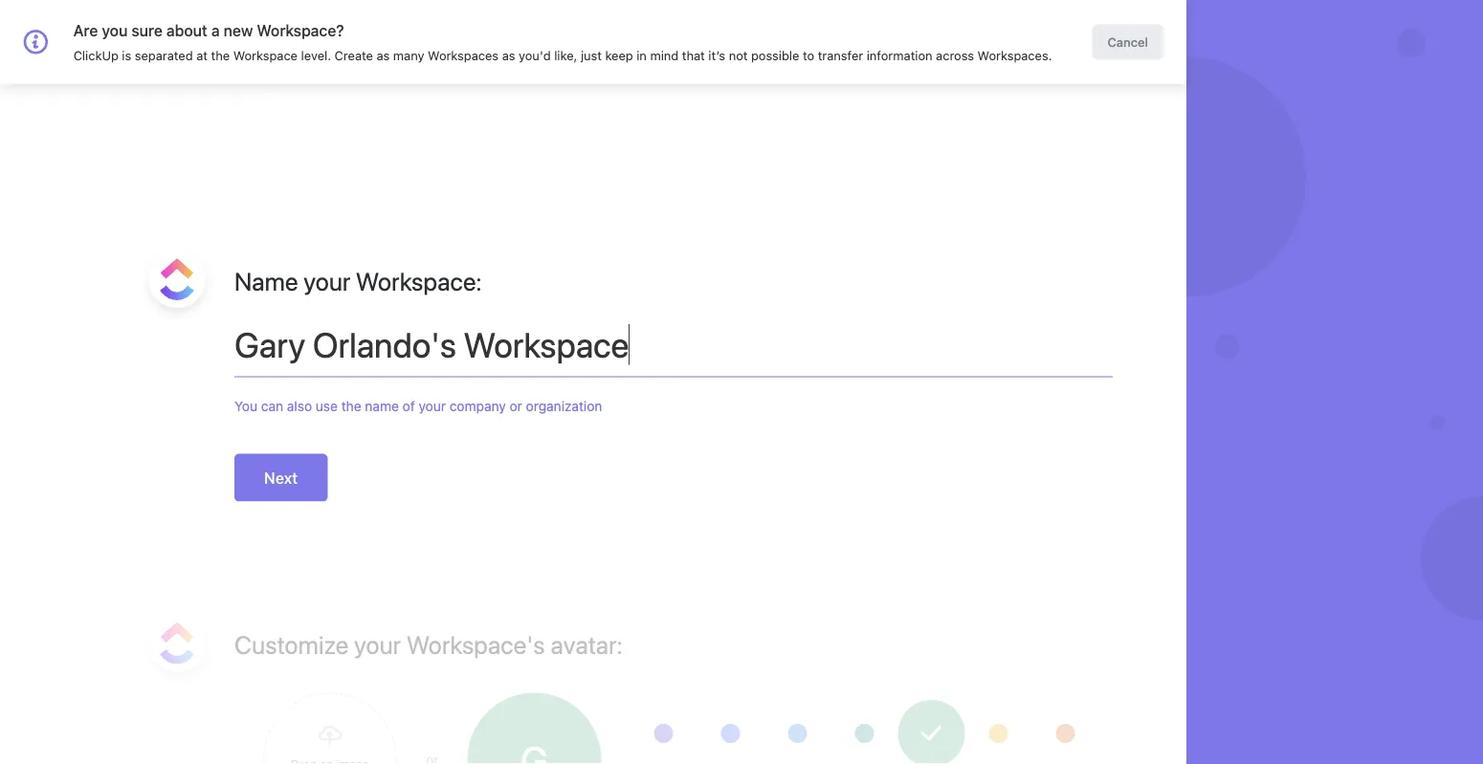 Task type: describe. For each thing, give the bounding box(es) containing it.
you
[[235, 398, 257, 414]]

or
[[510, 398, 522, 414]]

a
[[211, 22, 220, 40]]

name
[[365, 398, 399, 414]]

at
[[196, 48, 208, 63]]

company
[[450, 398, 506, 414]]

are you sure about a new workspace? clickup is separated at the workspace level. create as many workspaces as you'd like, just keep in mind that it's not possible to transfer information across workspaces.
[[73, 22, 1052, 63]]

you'd
[[519, 48, 551, 63]]

organization
[[526, 398, 602, 414]]

that
[[682, 48, 705, 63]]

transfer
[[818, 48, 864, 63]]

mind
[[650, 48, 679, 63]]

you
[[102, 22, 128, 40]]

your for workspace:
[[304, 267, 351, 296]]

workspace
[[233, 48, 298, 63]]

is
[[122, 48, 131, 63]]

possible
[[751, 48, 800, 63]]

separated
[[135, 48, 193, 63]]

create
[[335, 48, 373, 63]]

customize
[[235, 631, 349, 660]]

keep
[[605, 48, 633, 63]]

new
[[224, 22, 253, 40]]

clickup
[[73, 48, 118, 63]]

level.
[[301, 48, 331, 63]]

many
[[393, 48, 424, 63]]

sure
[[132, 22, 163, 40]]

customize your workspace's avatar:
[[235, 631, 623, 660]]

workspaces.
[[978, 48, 1052, 63]]

na﻿me your workspace:
[[235, 267, 482, 296]]

across
[[936, 48, 974, 63]]

1 vertical spatial your
[[419, 398, 446, 414]]

the inside are you sure about a new workspace? clickup is separated at the workspace level. create as many workspaces as you'd like, just keep in mind that it's not possible to transfer information across workspaces.
[[211, 48, 230, 63]]



Task type: vqa. For each thing, say whether or not it's contained in the screenshot.
Custom Fields in button
no



Task type: locate. For each thing, give the bounding box(es) containing it.
just
[[581, 48, 602, 63]]

1 horizontal spatial your
[[354, 631, 401, 660]]

clickup logo image for customize
[[160, 623, 194, 665]]

as left many
[[377, 48, 390, 63]]

1 vertical spatial clickup logo image
[[160, 623, 194, 665]]

like,
[[554, 48, 577, 63]]

2 vertical spatial your
[[354, 631, 401, 660]]

your
[[304, 267, 351, 296], [419, 398, 446, 414], [354, 631, 401, 660]]

as
[[377, 48, 390, 63], [502, 48, 515, 63]]

0 vertical spatial your
[[304, 267, 351, 296]]

0 horizontal spatial the
[[211, 48, 230, 63]]

workspace?
[[257, 22, 344, 40]]

the right 'at'
[[211, 48, 230, 63]]

can
[[261, 398, 283, 414]]

0 vertical spatial the
[[211, 48, 230, 63]]

workspace's
[[407, 631, 545, 660]]

also
[[287, 398, 312, 414]]

1 as from the left
[[377, 48, 390, 63]]

as left you'd
[[502, 48, 515, 63]]

workspace:
[[356, 267, 482, 296]]

the
[[211, 48, 230, 63], [341, 398, 361, 414]]

0 vertical spatial clickup logo image
[[160, 258, 194, 301]]

your right customize at the bottom
[[354, 631, 401, 660]]

you can also use the name of your company or organization
[[235, 398, 602, 414]]

it's
[[709, 48, 726, 63]]

2 horizontal spatial your
[[419, 398, 446, 414]]

information
[[867, 48, 933, 63]]

your for workspace's
[[354, 631, 401, 660]]

1 horizontal spatial as
[[502, 48, 515, 63]]

cancel
[[1120, 18, 1166, 34], [1108, 35, 1149, 49]]

avatar:
[[551, 631, 623, 660]]

use
[[316, 398, 338, 414]]

None text field
[[235, 301, 1113, 377]]

about
[[166, 22, 207, 40]]

0 horizontal spatial as
[[377, 48, 390, 63]]

1 horizontal spatial the
[[341, 398, 361, 414]]

not
[[729, 48, 748, 63]]

the right use
[[341, 398, 361, 414]]

1 vertical spatial the
[[341, 398, 361, 414]]

to
[[803, 48, 815, 63]]

clickup logo image for na﻿me
[[160, 258, 194, 301]]

1 clickup logo image from the top
[[160, 258, 194, 301]]

2 as from the left
[[502, 48, 515, 63]]

in
[[637, 48, 647, 63]]

workspaces
[[428, 48, 499, 63]]

na﻿me
[[235, 267, 298, 296]]

0 horizontal spatial your
[[304, 267, 351, 296]]

2 clickup logo image from the top
[[160, 623, 194, 665]]

clickup logo image
[[160, 258, 194, 301], [160, 623, 194, 665]]

next
[[264, 469, 298, 487]]

next button
[[235, 454, 328, 502]]

your right of
[[419, 398, 446, 414]]

your right "na﻿me"
[[304, 267, 351, 296]]

are
[[73, 22, 98, 40]]

of
[[403, 398, 415, 414]]



